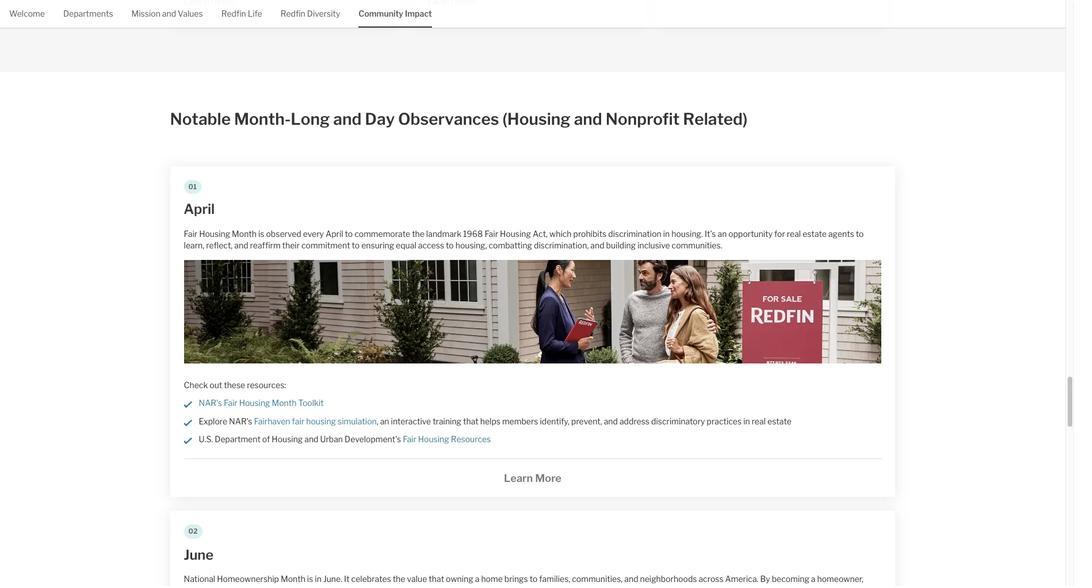 Task type: locate. For each thing, give the bounding box(es) containing it.
community impact link
[[359, 0, 432, 26]]

real right practices
[[752, 416, 766, 426]]

02
[[189, 527, 198, 536]]

estate right practices
[[768, 416, 792, 426]]

housing
[[199, 229, 230, 239], [500, 229, 531, 239], [239, 398, 270, 408], [272, 434, 303, 444], [418, 434, 449, 444]]

june image
[[184, 548, 215, 562]]

redfin inside the redfin diversity link
[[281, 9, 305, 18]]

a
[[475, 574, 480, 584], [811, 574, 816, 584], [226, 585, 230, 586], [516, 585, 520, 586]]

2 redfin from the left
[[281, 9, 305, 18]]

1 horizontal spatial in
[[663, 229, 670, 239]]

1 vertical spatial of
[[483, 585, 491, 586]]

discrimination
[[608, 229, 662, 239]]

urban
[[320, 434, 343, 444]]

that up shares
[[429, 574, 444, 584]]

the up 'month'
[[393, 574, 405, 584]]

fairhaven fair housing simulation link
[[254, 416, 377, 426]]

in
[[663, 229, 670, 239], [744, 416, 750, 426], [315, 574, 322, 584]]

0 vertical spatial an
[[718, 229, 727, 239]]

members
[[502, 416, 538, 426]]

toolkit
[[298, 398, 324, 408]]

1 horizontal spatial real
[[787, 229, 801, 239]]

redfin inside redfin life link
[[221, 9, 246, 18]]

fair
[[184, 229, 197, 239], [485, 229, 498, 239], [224, 398, 237, 408], [403, 434, 417, 444]]

0 vertical spatial homeowner,
[[818, 574, 864, 584]]

1 vertical spatial is
[[307, 574, 313, 584]]

that inside the national homeownership month is in june. it celebrates the value that owning a home brings to families, communities, and neighborhoods across america. by becoming a homeowner, people get a step closer to the american dream. this month also shares the joys of being a homeowner, which can encourage others to achieve the same thing.
[[429, 574, 444, 584]]

0 horizontal spatial homeowner,
[[522, 585, 568, 586]]

1 horizontal spatial redfin
[[281, 9, 305, 18]]

fair housing resources link
[[403, 434, 491, 444]]

development's
[[345, 434, 401, 444]]

community
[[359, 9, 403, 18]]

notable
[[170, 109, 231, 129]]

1 vertical spatial nar's
[[229, 416, 252, 426]]

and left values
[[162, 9, 176, 18]]

2 horizontal spatial in
[[744, 416, 750, 426]]

month
[[232, 229, 257, 239], [272, 398, 297, 408], [281, 574, 305, 584]]

joys
[[467, 585, 482, 586]]

community impact
[[359, 9, 432, 18]]

nar's up department
[[229, 416, 252, 426]]

which inside the national homeownership month is in june. it celebrates the value that owning a home brings to families, communities, and neighborhoods across america. by becoming a homeowner, people get a step closer to the american dream. this month also shares the joys of being a homeowner, which can encourage others to achieve the same thing.
[[570, 585, 592, 586]]

reflect,
[[206, 240, 233, 250]]

to down landmark
[[446, 240, 454, 250]]

departments
[[63, 9, 113, 18]]

month inside the national homeownership month is in june. it celebrates the value that owning a home brings to families, communities, and neighborhoods across america. by becoming a homeowner, people get a step closer to the american dream. this month also shares the joys of being a homeowner, which can encourage others to achieve the same thing.
[[281, 574, 305, 584]]

real
[[787, 229, 801, 239], [752, 416, 766, 426]]

redfin
[[221, 9, 246, 18], [281, 9, 305, 18]]

homeowner, down the families,
[[522, 585, 568, 586]]

of down home
[[483, 585, 491, 586]]

month up the reaffirm
[[232, 229, 257, 239]]

redfin left life
[[221, 9, 246, 18]]

and inside "mission and values" link
[[162, 9, 176, 18]]

real right for
[[787, 229, 801, 239]]

1 horizontal spatial of
[[483, 585, 491, 586]]

learn more
[[504, 472, 562, 485]]

fair up learn,
[[184, 229, 197, 239]]

housing up combatting
[[500, 229, 531, 239]]

every
[[303, 229, 324, 239]]

of inside the national homeownership month is in june. it celebrates the value that owning a home brings to families, communities, and neighborhoods across america. by becoming a homeowner, people get a step closer to the american dream. this month also shares the joys of being a homeowner, which can encourage others to achieve the same thing.
[[483, 585, 491, 586]]

the up equal
[[412, 229, 425, 239]]

landmark
[[426, 229, 462, 239]]

0 vertical spatial which
[[550, 229, 572, 239]]

1 redfin from the left
[[221, 9, 246, 18]]

that for owning
[[429, 574, 444, 584]]

0 vertical spatial is
[[258, 229, 264, 239]]

achieve
[[687, 585, 715, 586]]

2 vertical spatial month
[[281, 574, 305, 584]]

month up fairhaven on the bottom
[[272, 398, 297, 408]]

0 horizontal spatial is
[[258, 229, 264, 239]]

observances
[[398, 109, 499, 129]]

of
[[262, 434, 270, 444], [483, 585, 491, 586]]

month up american
[[281, 574, 305, 584]]

encourage
[[609, 585, 649, 586]]

related)
[[683, 109, 748, 129]]

to right the brings
[[530, 574, 538, 584]]

it's
[[705, 229, 716, 239]]

helps
[[480, 416, 501, 426]]

and right "(housing" at the top
[[574, 109, 602, 129]]

fair
[[292, 416, 305, 426]]

0 horizontal spatial redfin
[[221, 9, 246, 18]]

and left the "day" at left
[[333, 109, 362, 129]]

in inside the national homeownership month is in june. it celebrates the value that owning a home brings to families, communities, and neighborhoods across america. by becoming a homeowner, people get a step closer to the american dream. this month also shares the joys of being a homeowner, which can encourage others to achieve the same thing.
[[315, 574, 322, 584]]

value
[[407, 574, 427, 584]]

to down neighborhoods
[[677, 585, 685, 586]]

redfin diversity link
[[281, 0, 340, 26]]

communities,
[[572, 574, 623, 584]]

which up 'discrimination,' in the top of the page
[[550, 229, 572, 239]]

month inside fair housing month is observed every april to commemorate the landmark 1968 fair housing act, which prohibits discrimination in housing. it's an opportunity for real estate agents to learn, reflect, and reaffirm their commitment to ensuring equal access to housing, combatting discrimination, and building inclusive communities.
[[232, 229, 257, 239]]

fair housing month is observed every april to commemorate the landmark 1968 fair housing act, which prohibits discrimination in housing. it's an opportunity for real estate agents to learn, reflect, and reaffirm their commitment to ensuring equal access to housing, combatting discrimination, and building inclusive communities.
[[184, 229, 864, 250]]

a right the becoming
[[811, 574, 816, 584]]

and up encourage
[[625, 574, 639, 584]]

and right reflect,
[[234, 240, 248, 250]]

and
[[162, 9, 176, 18], [333, 109, 362, 129], [574, 109, 602, 129], [234, 240, 248, 250], [591, 240, 605, 250], [604, 416, 618, 426], [305, 434, 319, 444], [625, 574, 639, 584]]

learn more link
[[504, 471, 562, 486]]

homeowner,
[[818, 574, 864, 584], [522, 585, 568, 586]]

families,
[[539, 574, 570, 584]]

fairhaven
[[254, 416, 290, 426]]

1 horizontal spatial estate
[[803, 229, 827, 239]]

is for observed
[[258, 229, 264, 239]]

in inside fair housing month is observed every april to commemorate the landmark 1968 fair housing act, which prohibits discrimination in housing. it's an opportunity for real estate agents to learn, reflect, and reaffirm their commitment to ensuring equal access to housing, combatting discrimination, and building inclusive communities.
[[663, 229, 670, 239]]

in up american
[[315, 574, 322, 584]]

step
[[232, 585, 248, 586]]

life
[[248, 9, 262, 18]]

,
[[377, 416, 378, 426]]

in up the inclusive
[[663, 229, 670, 239]]

same
[[731, 585, 752, 586]]

housing up reflect,
[[199, 229, 230, 239]]

nar's up "explore"
[[199, 398, 222, 408]]

0 horizontal spatial estate
[[768, 416, 792, 426]]

0 vertical spatial real
[[787, 229, 801, 239]]

training
[[433, 416, 462, 426]]

housing
[[306, 416, 336, 426]]

u.s. department of housing and urban development's fair housing resources
[[199, 434, 491, 444]]

an right it's
[[718, 229, 727, 239]]

june.
[[323, 574, 342, 584]]

1 vertical spatial that
[[429, 574, 444, 584]]

0 vertical spatial in
[[663, 229, 670, 239]]

1 vertical spatial which
[[570, 585, 592, 586]]

more
[[535, 472, 562, 485]]

1 vertical spatial in
[[744, 416, 750, 426]]

redfin for redfin life
[[221, 9, 246, 18]]

1 horizontal spatial that
[[463, 416, 479, 426]]

is inside fair housing month is observed every april to commemorate the landmark 1968 fair housing act, which prohibits discrimination in housing. it's an opportunity for real estate agents to learn, reflect, and reaffirm their commitment to ensuring equal access to housing, combatting discrimination, and building inclusive communities.
[[258, 229, 264, 239]]

1 horizontal spatial homeowner,
[[818, 574, 864, 584]]

0 horizontal spatial of
[[262, 434, 270, 444]]

and down the prohibits
[[591, 240, 605, 250]]

0 horizontal spatial that
[[429, 574, 444, 584]]

0 vertical spatial estate
[[803, 229, 827, 239]]

which down communities, on the right of the page
[[570, 585, 592, 586]]

redfin life
[[221, 9, 262, 18]]

1 vertical spatial real
[[752, 416, 766, 426]]

is for in
[[307, 574, 313, 584]]

agents
[[829, 229, 854, 239]]

neighborhoods
[[640, 574, 697, 584]]

these
[[224, 380, 245, 390]]

0 horizontal spatial nar's
[[199, 398, 222, 408]]

simulation
[[338, 416, 377, 426]]

to
[[345, 229, 353, 239], [856, 229, 864, 239], [352, 240, 360, 250], [446, 240, 454, 250], [530, 574, 538, 584], [275, 585, 283, 586], [677, 585, 685, 586]]

redfin left diversity
[[281, 9, 305, 18]]

commemorate
[[355, 229, 410, 239]]

1 vertical spatial homeowner,
[[522, 585, 568, 586]]

1 horizontal spatial nar's
[[229, 416, 252, 426]]

1 horizontal spatial an
[[718, 229, 727, 239]]

1 horizontal spatial is
[[307, 574, 313, 584]]

nar's fair housing month toolkit
[[199, 398, 324, 408]]

is up american
[[307, 574, 313, 584]]

to right the agents
[[856, 229, 864, 239]]

is
[[258, 229, 264, 239], [307, 574, 313, 584]]

is up the reaffirm
[[258, 229, 264, 239]]

welcome link
[[9, 0, 45, 26]]

the inside fair housing month is observed every april to commemorate the landmark 1968 fair housing act, which prohibits discrimination in housing. it's an opportunity for real estate agents to learn, reflect, and reaffirm their commitment to ensuring equal access to housing, combatting discrimination, and building inclusive communities.
[[412, 229, 425, 239]]

0 vertical spatial month
[[232, 229, 257, 239]]

to right april at the left top of page
[[345, 229, 353, 239]]

observed
[[266, 229, 301, 239]]

nonprofit
[[606, 109, 680, 129]]

act,
[[533, 229, 548, 239]]

that up resources
[[463, 416, 479, 426]]

homeowner, right the becoming
[[818, 574, 864, 584]]

0 vertical spatial that
[[463, 416, 479, 426]]

that
[[463, 416, 479, 426], [429, 574, 444, 584]]

department
[[215, 434, 261, 444]]

fair down these
[[224, 398, 237, 408]]

and inside the national homeownership month is in june. it celebrates the value that owning a home brings to families, communities, and neighborhoods across america. by becoming a homeowner, people get a step closer to the american dream. this month also shares the joys of being a homeowner, which can encourage others to achieve the same thing.
[[625, 574, 639, 584]]

0 horizontal spatial in
[[315, 574, 322, 584]]

0 vertical spatial of
[[262, 434, 270, 444]]

the
[[412, 229, 425, 239], [393, 574, 405, 584], [284, 585, 297, 586], [452, 585, 465, 586], [717, 585, 730, 586]]

0 horizontal spatial an
[[380, 416, 389, 426]]

1968
[[463, 229, 483, 239]]

an right the ,
[[380, 416, 389, 426]]

equal
[[396, 240, 417, 250]]

closer
[[250, 585, 273, 586]]

is inside the national homeownership month is in june. it celebrates the value that owning a home brings to families, communities, and neighborhoods across america. by becoming a homeowner, people get a step closer to the american dream. this month also shares the joys of being a homeowner, which can encourage others to achieve the same thing.
[[307, 574, 313, 584]]

of down fairhaven on the bottom
[[262, 434, 270, 444]]

celebrates
[[351, 574, 391, 584]]

day
[[365, 109, 395, 129]]

a right get
[[226, 585, 230, 586]]

estate left the agents
[[803, 229, 827, 239]]

2 vertical spatial in
[[315, 574, 322, 584]]

in right practices
[[744, 416, 750, 426]]

the left american
[[284, 585, 297, 586]]



Task type: describe. For each thing, give the bounding box(es) containing it.
housing.
[[672, 229, 703, 239]]

redfin life link
[[221, 0, 262, 26]]

prevent,
[[572, 416, 602, 426]]

mission and values
[[132, 9, 203, 18]]

their
[[282, 240, 300, 250]]

discrimination,
[[534, 240, 589, 250]]

others
[[651, 585, 675, 586]]

prohibits
[[573, 229, 607, 239]]

impact
[[405, 9, 432, 18]]

housing,
[[456, 240, 487, 250]]

month-
[[234, 109, 291, 129]]

communities.
[[672, 240, 723, 250]]

america.
[[725, 574, 759, 584]]

this
[[364, 585, 380, 586]]

and down 'fairhaven fair housing simulation' link
[[305, 434, 319, 444]]

housing down training
[[418, 434, 449, 444]]

nar's fair housing month toolkit link
[[199, 398, 324, 408]]

housing down resources:
[[239, 398, 270, 408]]

housing down "fair"
[[272, 434, 303, 444]]

learn
[[504, 472, 533, 485]]

notable month-long and day observances (housing and nonprofit related)
[[170, 109, 748, 129]]

explore
[[199, 416, 227, 426]]

1 vertical spatial month
[[272, 398, 297, 408]]

discriminatory
[[651, 416, 705, 426]]

1 vertical spatial estate
[[768, 416, 792, 426]]

u.s.
[[199, 434, 213, 444]]

check out these resources:
[[184, 380, 286, 390]]

departments link
[[63, 0, 113, 26]]

commitment
[[302, 240, 350, 250]]

ensuring
[[362, 240, 394, 250]]

0 vertical spatial nar's
[[199, 398, 222, 408]]

reaffirm
[[250, 240, 281, 250]]

practices
[[707, 416, 742, 426]]

an inside fair housing month is observed every april to commemorate the landmark 1968 fair housing act, which prohibits discrimination in housing. it's an opportunity for real estate agents to learn, reflect, and reaffirm their commitment to ensuring equal access to housing, combatting discrimination, and building inclusive communities.
[[718, 229, 727, 239]]

month
[[382, 585, 407, 586]]

combatting
[[489, 240, 532, 250]]

becoming
[[772, 574, 810, 584]]

out
[[210, 380, 222, 390]]

opportunity
[[729, 229, 773, 239]]

long
[[291, 109, 330, 129]]

a down the brings
[[516, 585, 520, 586]]

to left ensuring in the top left of the page
[[352, 240, 360, 250]]

real inside fair housing month is observed every april to commemorate the landmark 1968 fair housing act, which prohibits discrimination in housing. it's an opportunity for real estate agents to learn, reflect, and reaffirm their commitment to ensuring equal access to housing, combatting discrimination, and building inclusive communities.
[[787, 229, 801, 239]]

being
[[493, 585, 514, 586]]

and left address
[[604, 416, 618, 426]]

thing.
[[754, 585, 775, 586]]

a up joys
[[475, 574, 480, 584]]

it
[[344, 574, 350, 584]]

estate inside fair housing month is observed every april to commemorate the landmark 1968 fair housing act, which prohibits discrimination in housing. it's an opportunity for real estate agents to learn, reflect, and reaffirm their commitment to ensuring equal access to housing, combatting discrimination, and building inclusive communities.
[[803, 229, 827, 239]]

access
[[418, 240, 444, 250]]

0 horizontal spatial real
[[752, 416, 766, 426]]

people
[[184, 585, 210, 586]]

diversity
[[307, 9, 340, 18]]

that for helps
[[463, 416, 479, 426]]

redfin for redfin diversity
[[281, 9, 305, 18]]

the down owning
[[452, 585, 465, 586]]

brings
[[505, 574, 528, 584]]

april image
[[184, 203, 215, 217]]

fair right 1968 at the left of page
[[485, 229, 498, 239]]

dream.
[[337, 585, 363, 586]]

learn,
[[184, 240, 204, 250]]

interactive
[[391, 416, 431, 426]]

fair down interactive
[[403, 434, 417, 444]]

(housing
[[503, 109, 571, 129]]

home
[[481, 574, 503, 584]]

which inside fair housing month is observed every april to commemorate the landmark 1968 fair housing act, which prohibits discrimination in housing. it's an opportunity for real estate agents to learn, reflect, and reaffirm their commitment to ensuring equal access to housing, combatting discrimination, and building inclusive communities.
[[550, 229, 572, 239]]

also
[[408, 585, 424, 586]]

identify,
[[540, 416, 570, 426]]

homeownership
[[217, 574, 279, 584]]

values
[[178, 9, 203, 18]]

agent talking to married couple on front of house image
[[184, 260, 882, 364]]

month for housing
[[232, 229, 257, 239]]

get
[[211, 585, 224, 586]]

1 vertical spatial an
[[380, 416, 389, 426]]

building
[[606, 240, 636, 250]]

inclusive
[[638, 240, 670, 250]]

address
[[620, 416, 650, 426]]

national
[[184, 574, 215, 584]]

check
[[184, 380, 208, 390]]

resources
[[451, 434, 491, 444]]

owning
[[446, 574, 473, 584]]

for
[[775, 229, 785, 239]]

american
[[299, 585, 335, 586]]

to right closer
[[275, 585, 283, 586]]

month for homeownership
[[281, 574, 305, 584]]

the down across
[[717, 585, 730, 586]]

explore nar's fairhaven fair housing simulation , an interactive training that helps members identify, prevent, and address discriminatory practices in real estate
[[199, 416, 792, 426]]

across
[[699, 574, 724, 584]]



Task type: vqa. For each thing, say whether or not it's contained in the screenshot.
Diversity
yes



